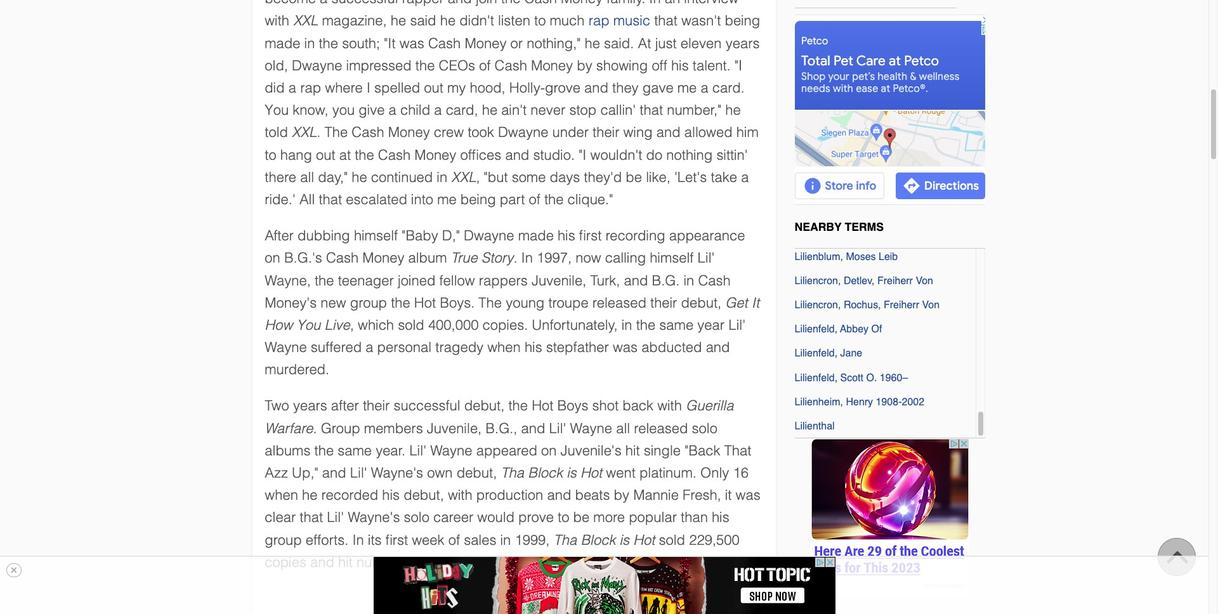 Task type: describe. For each thing, give the bounding box(es) containing it.
1 vertical spatial wayne
[[570, 420, 612, 436]]

1 vertical spatial years
[[293, 398, 327, 414]]

wing
[[623, 125, 653, 140]]

0 vertical spatial rap
[[589, 13, 610, 29]]

1 vertical spatial block
[[581, 532, 616, 548]]

south;
[[342, 35, 380, 51]]

it
[[752, 295, 760, 311]]

and up recorded
[[322, 465, 346, 481]]

his up 229,500
[[712, 510, 730, 526]]

that inside the , "but some days they'd be like, 'let's take a ride.' all that escalated into me being part of the clique."
[[319, 192, 342, 207]]

platinum.
[[639, 465, 697, 481]]

1 horizontal spatial with
[[657, 398, 682, 414]]

production
[[476, 487, 543, 503]]

true story
[[451, 250, 514, 266]]

1908-
[[876, 396, 902, 408]]

was inside "that wasn't being made in the south; "it was cash money or nothing," he said. at just eleven years old, dwayne impressed the ceos of cash money by showing off his talent. "i did a rap where i spelled out my hood, holly-grove and they gave me a card. you know, you give a child a card, he ain't never stop callin' that number," he told"
[[400, 35, 424, 51]]

. for group
[[313, 420, 317, 436]]

money down "child"
[[388, 125, 430, 140]]

he left said.
[[585, 35, 600, 51]]

money down nothing,"
[[531, 58, 573, 73]]

was inside , which sold 400,000 copies. unfortunately, in the same year lil' wayne suffered a personal tragedy when his stepfather was abducted and murdered.
[[613, 339, 638, 355]]

b.g.,
[[486, 420, 517, 436]]

just
[[655, 35, 677, 51]]

solo inside went platinum. only 16 when he recorded his debut, with production and beats by mannie fresh, it was clear that lil' wayne's solo career would prove to be more popular than his group efforts. in its first week of sales in 1999,
[[404, 510, 430, 526]]

of right abbey
[[871, 324, 882, 335]]

beats
[[575, 487, 610, 503]]

"i inside "that wasn't being made in the south; "it was cash money or nothing," he said. at just eleven years old, dwayne impressed the ceos of cash money by showing off his talent. "i did a rap where i spelled out my hood, holly-grove and they gave me a card. you know, you give a child a card, he ain't never stop callin' that number," he told"
[[735, 58, 742, 73]]

lilienfeld, scott o. 1960–
[[795, 372, 908, 384]]

hood,
[[470, 80, 506, 96]]

lil' inside went platinum. only 16 when he recorded his debut, with production and beats by mannie fresh, it was clear that lil' wayne's solo career would prove to be more popular than his group efforts. in its first week of sales in 1999,
[[327, 510, 344, 526]]

jane
[[840, 348, 862, 359]]

the left the ceos
[[416, 58, 435, 73]]

two years after their successful debut, the hot boys shot back with
[[265, 398, 686, 414]]

all
[[299, 192, 315, 207]]

talent.
[[693, 58, 731, 73]]

and inside . in 1997, now calling himself lil' wayne, the teenager joined fellow rappers juvenile, turk, and b.g. in cash money's new group the hot boys. the young troupe released their debut,
[[624, 273, 648, 288]]

2002
[[902, 396, 925, 408]]

cash down give
[[352, 125, 384, 140]]

1 vertical spatial tha block is hot
[[554, 532, 655, 548]]

hot left boys
[[532, 398, 554, 414]]

when inside , which sold 400,000 copies. unfortunately, in the same year lil' wayne suffered a personal tragedy when his stepfather was abducted and murdered.
[[487, 339, 521, 355]]

1960–
[[880, 372, 908, 384]]

successful
[[394, 398, 460, 414]]

music
[[613, 13, 650, 29]]

lil' right year. in the bottom of the page
[[409, 443, 426, 459]]

azz
[[265, 465, 288, 481]]

lilienthal
[[795, 421, 835, 432]]

lilienfeld, for lilienfeld, scott o. 1960–
[[795, 372, 838, 384]]

i
[[367, 80, 371, 96]]

on inside . group members juvenile, b.g., and lil' wayne all released solo albums the same year. lil' wayne appeared on juvenile's hit single "back that azz up," and lil' wayne's own debut,
[[541, 443, 557, 459]]

2 vertical spatial xxl
[[451, 169, 476, 185]]

showing
[[596, 58, 648, 73]]

copies.
[[483, 317, 528, 333]]

and inside went platinum. only 16 when he recorded his debut, with production and beats by mannie fresh, it was clear that lil' wayne's solo career would prove to be more popular than his group efforts. in its first week of sales in 1999,
[[547, 487, 571, 503]]

out inside "that wasn't being made in the south; "it was cash money or nothing," he said. at just eleven years old, dwayne impressed the ceos of cash money by showing off his talent. "i did a rap where i spelled out my hood, holly-grove and they gave me a card. you know, you give a child a card, he ain't never stop callin' that number," he told"
[[424, 80, 443, 96]]

old,
[[265, 58, 288, 73]]

the inside sold 229,500 copies and hit number three on the
[[463, 554, 483, 570]]

joined
[[398, 273, 435, 288]]

their inside . in 1997, now calling himself lil' wayne, the teenager joined fellow rappers juvenile, turk, and b.g. in cash money's new group the hot boys. the young troupe released their debut,
[[650, 295, 677, 311]]

lil' up recorded
[[350, 465, 367, 481]]

. the cash money crew took dwayne under their wing and allowed him to hang out at the cash money offices and studio. "i wouldn't do nothing sittin' there all day," he continued in
[[265, 125, 759, 185]]

rap inside "that wasn't being made in the south; "it was cash money or nothing," he said. at just eleven years old, dwayne impressed the ceos of cash money by showing off his talent. "i did a rap where i spelled out my hood, holly-grove and they gave me a card. you know, you give a child a card, he ain't never stop callin' that number," he told"
[[300, 80, 321, 96]]

took
[[468, 125, 494, 140]]

with inside went platinum. only 16 when he recorded his debut, with production and beats by mannie fresh, it was clear that lil' wayne's solo career would prove to be more popular than his group efforts. in its first week of sales in 1999,
[[448, 487, 472, 503]]

wayne inside , which sold 400,000 copies. unfortunately, in the same year lil' wayne suffered a personal tragedy when his stepfather was abducted and murdered.
[[265, 339, 307, 355]]

which
[[358, 317, 394, 333]]

rochus,
[[844, 299, 881, 311]]

unfortunately,
[[532, 317, 618, 333]]

by inside "that wasn't being made in the south; "it was cash money or nothing," he said. at just eleven years old, dwayne impressed the ceos of cash money by showing off his talent. "i did a rap where i spelled out my hood, holly-grove and they gave me a card. you know, you give a child a card, he ain't never stop callin' that number," he told"
[[577, 58, 592, 73]]

cash down or
[[495, 58, 527, 73]]

years inside "that wasn't being made in the south; "it was cash money or nothing," he said. at just eleven years old, dwayne impressed the ceos of cash money by showing off his talent. "i did a rap where i spelled out my hood, holly-grove and they gave me a card. you know, you give a child a card, he ain't never stop callin' that number," he told"
[[726, 35, 760, 51]]

hit inside . group members juvenile, b.g., and lil' wayne all released solo albums the same year. lil' wayne appeared on juvenile's hit single "back that azz up," and lil' wayne's own debut,
[[626, 443, 640, 459]]

juvenile, inside . in 1997, now calling himself lil' wayne, the teenager joined fellow rappers juvenile, turk, and b.g. in cash money's new group the hot boys. the young troupe released their debut,
[[532, 273, 586, 288]]

wouldn't
[[590, 147, 642, 163]]

spelled
[[374, 80, 420, 96]]

billboard 200.
[[487, 554, 573, 570]]

card,
[[446, 102, 478, 118]]

von for liliencron, detlev, freiherr von
[[916, 275, 933, 287]]

its
[[368, 532, 382, 548]]

said.
[[604, 35, 634, 51]]

hit inside sold 229,500 copies and hit number three on the
[[338, 554, 353, 570]]

nothing
[[666, 147, 713, 163]]

day,"
[[318, 169, 348, 185]]

. for the
[[317, 125, 321, 140]]

same inside , which sold 400,000 copies. unfortunately, in the same year lil' wayne suffered a personal tragedy when his stepfather was abducted and murdered.
[[659, 317, 694, 333]]

the down the joined at the left of page
[[391, 295, 410, 311]]

and up 'some'
[[505, 147, 529, 163]]

they'd
[[584, 169, 622, 185]]

nearby terms
[[795, 220, 884, 233]]

hot down the popular
[[633, 532, 655, 548]]

wayne,
[[265, 273, 311, 288]]

hot inside . in 1997, now calling himself lil' wayne, the teenager joined fellow rappers juvenile, turk, and b.g. in cash money's new group the hot boys. the young troupe released their debut,
[[414, 295, 436, 311]]

, for "but
[[476, 169, 480, 185]]

studio.
[[533, 147, 575, 163]]

1 vertical spatial is
[[619, 532, 629, 548]]

being inside "that wasn't being made in the south; "it was cash money or nothing," he said. at just eleven years old, dwayne impressed the ceos of cash money by showing off his talent. "i did a rap where i spelled out my hood, holly-grove and they gave me a card. you know, you give a child a card, he ain't never stop callin' that number," he told"
[[725, 13, 760, 29]]

himself inside . in 1997, now calling himself lil' wayne, the teenager joined fellow rappers juvenile, turk, and b.g. in cash money's new group the hot boys. the young troupe released their debut,
[[650, 250, 694, 266]]

b.g.'s
[[284, 250, 322, 266]]

shot
[[592, 398, 619, 414]]

debut, up b.g.,
[[464, 398, 505, 414]]

on inside after dubbing himself "baby d," dwayne made his first recording appearance on b.g.'s cash money album
[[265, 250, 280, 266]]

that
[[724, 443, 752, 459]]

detlev,
[[844, 275, 875, 287]]

and up the do
[[657, 125, 681, 140]]

gave
[[643, 80, 674, 96]]

did
[[265, 80, 285, 96]]

it
[[725, 487, 732, 503]]

money down didn't
[[465, 35, 507, 51]]

juvenile, inside . group members juvenile, b.g., and lil' wayne all released solo albums the same year. lil' wayne appeared on juvenile's hit single "back that azz up," and lil' wayne's own debut,
[[427, 420, 482, 436]]

personal
[[377, 339, 432, 355]]

hot down the juvenile's
[[581, 465, 602, 481]]

year.
[[376, 443, 405, 459]]

"i inside . the cash money crew took dwayne under their wing and allowed him to hang out at the cash money offices and studio. "i wouldn't do nothing sittin' there all day," he continued in
[[579, 147, 587, 163]]

dwayne inside "that wasn't being made in the south; "it was cash money or nothing," he said. at just eleven years old, dwayne impressed the ceos of cash money by showing off his talent. "i did a rap where i spelled out my hood, holly-grove and they gave me a card. you know, you give a child a card, he ain't never stop callin' that number," he told"
[[292, 58, 342, 73]]

fellow
[[439, 273, 475, 288]]

ain't
[[501, 102, 527, 118]]

'let's
[[674, 169, 707, 185]]

, for which
[[350, 317, 354, 333]]

appearance
[[669, 228, 745, 244]]

own
[[427, 465, 453, 481]]

0 vertical spatial tha block is hot
[[501, 465, 602, 481]]

escalated
[[346, 192, 407, 207]]

1 vertical spatial xxl
[[292, 125, 317, 140]]

he down card.
[[725, 102, 741, 118]]

three
[[409, 554, 440, 570]]

nearby
[[795, 220, 842, 233]]

cash up the ceos
[[428, 35, 461, 51]]

cash inside after dubbing himself "baby d," dwayne made his first recording appearance on b.g.'s cash money album
[[326, 250, 359, 266]]

a right "child"
[[434, 102, 442, 118]]

the up new
[[315, 273, 334, 288]]

a right give
[[389, 102, 396, 118]]

you
[[332, 102, 355, 118]]

all inside . group members juvenile, b.g., and lil' wayne all released solo albums the same year. lil' wayne appeared on juvenile's hit single "back that azz up," and lil' wayne's own debut,
[[616, 420, 630, 436]]

1 horizontal spatial tha
[[554, 532, 577, 548]]

debut, inside . in 1997, now calling himself lil' wayne, the teenager joined fellow rappers juvenile, turk, and b.g. in cash money's new group the hot boys. the young troupe released their debut,
[[681, 295, 722, 311]]

out inside . the cash money crew took dwayne under their wing and allowed him to hang out at the cash money offices and studio. "i wouldn't do nothing sittin' there all day," he continued in
[[316, 147, 335, 163]]

freiherr for detlev,
[[877, 275, 913, 287]]

of inside "that wasn't being made in the south; "it was cash money or nothing," he said. at just eleven years old, dwayne impressed the ceos of cash money by showing off his talent. "i did a rap where i spelled out my hood, holly-grove and they gave me a card. you know, you give a child a card, he ain't never stop callin' that number," he told"
[[479, 58, 491, 73]]

get it how you live
[[265, 295, 760, 333]]

, which sold 400,000 copies. unfortunately, in the same year lil' wayne suffered a personal tragedy when his stepfather was abducted and murdered.
[[265, 317, 746, 378]]

sales
[[464, 532, 496, 548]]

0 horizontal spatial tha
[[501, 465, 524, 481]]

get
[[725, 295, 748, 311]]

that wasn't being made in the south; "it was cash money or nothing," he said. at just eleven years old, dwayne impressed the ceos of cash money by showing off his talent. "i did a rap where i spelled out my hood, holly-grove and they gave me a card. you know, you give a child a card, he ain't never stop callin' that number," he told
[[265, 13, 760, 140]]

all inside . the cash money crew took dwayne under their wing and allowed him to hang out at the cash money offices and studio. "i wouldn't do nothing sittin' there all day," he continued in
[[300, 169, 314, 185]]

a down 'talent.'
[[701, 80, 709, 96]]

me inside the , "but some days they'd be like, 'let's take a ride.' all that escalated into me being part of the clique."
[[437, 192, 457, 207]]

year
[[697, 317, 725, 333]]

be inside the , "but some days they'd be like, 'let's take a ride.' all that escalated into me being part of the clique."
[[626, 169, 642, 185]]

the inside , which sold 400,000 copies. unfortunately, in the same year lil' wayne suffered a personal tragedy when his stepfather was abducted and murdered.
[[636, 317, 656, 333]]

lilienheim,
[[795, 396, 843, 408]]

lilienblum, moses leib
[[795, 251, 898, 262]]

released inside . in 1997, now calling himself lil' wayne, the teenager joined fellow rappers juvenile, turk, and b.g. in cash money's new group the hot boys. the young troupe released their debut,
[[592, 295, 647, 311]]

magazine,
[[322, 13, 387, 29]]

0 horizontal spatial block
[[528, 465, 563, 481]]

days
[[550, 169, 580, 185]]

in inside went platinum. only 16 when he recorded his debut, with production and beats by mannie fresh, it was clear that lil' wayne's solo career would prove to be more popular than his group efforts. in its first week of sales in 1999,
[[352, 532, 364, 548]]

a right did
[[289, 80, 296, 96]]

the left south;
[[319, 35, 338, 51]]

he down hood,
[[482, 102, 498, 118]]

in inside . in 1997, now calling himself lil' wayne, the teenager joined fellow rappers juvenile, turk, and b.g. in cash money's new group the hot boys. the young troupe released their debut,
[[684, 273, 694, 288]]

would
[[477, 510, 515, 526]]

liliencron, detlev, freiherr von link
[[795, 271, 933, 287]]

ride.'
[[265, 192, 296, 207]]

new
[[321, 295, 346, 311]]

under
[[552, 125, 589, 140]]

lilienfeld, for lilienfeld, abbey of
[[795, 324, 838, 335]]

story
[[481, 250, 514, 266]]

0 vertical spatial xxl
[[293, 13, 318, 29]]

1 horizontal spatial to
[[534, 13, 546, 29]]

dwayne inside after dubbing himself "baby d," dwayne made his first recording appearance on b.g.'s cash money album
[[464, 228, 514, 244]]



Task type: locate. For each thing, give the bounding box(es) containing it.
1 vertical spatial freiherr
[[884, 299, 919, 311]]

block up production
[[528, 465, 563, 481]]

lilienfeld, up "lilienfeld, jane" link
[[795, 324, 838, 335]]

1 vertical spatial all
[[616, 420, 630, 436]]

me right into at the left
[[437, 192, 457, 207]]

, left "but
[[476, 169, 480, 185]]

a down which
[[366, 339, 373, 355]]

in inside . in 1997, now calling himself lil' wayne, the teenager joined fellow rappers juvenile, turk, and b.g. in cash money's new group the hot boys. the young troupe released their debut,
[[521, 250, 533, 266]]

1 vertical spatial be
[[573, 510, 590, 526]]

group inside . in 1997, now calling himself lil' wayne, the teenager joined fellow rappers juvenile, turk, and b.g. in cash money's new group the hot boys. the young troupe released their debut,
[[350, 295, 387, 311]]

1 horizontal spatial all
[[616, 420, 630, 436]]

advertisement region
[[788, 15, 991, 205], [811, 439, 969, 597], [373, 557, 835, 614]]

he inside went platinum. only 16 when he recorded his debut, with production and beats by mannie fresh, it was clear that lil' wayne's solo career would prove to be more popular than his group efforts. in its first week of sales in 1999,
[[302, 487, 318, 503]]

lilienfeld, up lilienheim,
[[795, 372, 838, 384]]

group
[[350, 295, 387, 311], [265, 532, 302, 548]]

, inside , which sold 400,000 copies. unfortunately, in the same year lil' wayne suffered a personal tragedy when his stepfather was abducted and murdered.
[[350, 317, 354, 333]]

0 horizontal spatial rap
[[300, 80, 321, 96]]

1 vertical spatial was
[[613, 339, 638, 355]]

debut, down the own at left
[[404, 487, 444, 503]]

on left the juvenile's
[[541, 443, 557, 459]]

1 vertical spatial dwayne
[[498, 125, 548, 140]]

0 vertical spatial von
[[916, 275, 933, 287]]

mannie
[[633, 487, 679, 503]]

off
[[652, 58, 667, 73]]

1 horizontal spatial sold
[[659, 532, 685, 548]]

his inside after dubbing himself "baby d," dwayne made his first recording appearance on b.g.'s cash money album
[[558, 228, 575, 244]]

1 vertical spatial with
[[448, 487, 472, 503]]

their inside . the cash money crew took dwayne under their wing and allowed him to hang out at the cash money offices and studio. "i wouldn't do nothing sittin' there all day," he continued in
[[593, 125, 620, 140]]

group up copies
[[265, 532, 302, 548]]

0 vertical spatial years
[[726, 35, 760, 51]]

1 vertical spatial same
[[338, 443, 372, 459]]

out
[[424, 80, 443, 96], [316, 147, 335, 163]]

0 vertical spatial liliencron,
[[795, 275, 841, 287]]

400,000
[[428, 317, 479, 333]]

be down beats
[[573, 510, 590, 526]]

1 vertical spatial by
[[614, 487, 629, 503]]

. inside . group members juvenile, b.g., and lil' wayne all released solo albums the same year. lil' wayne appeared on juvenile's hit single "back that azz up," and lil' wayne's own debut,
[[313, 420, 317, 436]]

first up now
[[579, 228, 602, 244]]

the inside . the cash money crew took dwayne under their wing and allowed him to hang out at the cash money offices and studio. "i wouldn't do nothing sittin' there all day," he continued in
[[325, 125, 348, 140]]

1 vertical spatial released
[[634, 420, 688, 436]]

0 vertical spatial group
[[350, 295, 387, 311]]

of inside went platinum. only 16 when he recorded his debut, with production and beats by mannie fresh, it was clear that lil' wayne's solo career would prove to be more popular than his group efforts. in its first week of sales in 1999,
[[448, 532, 460, 548]]

0 vertical spatial you
[[265, 102, 289, 118]]

xxl down know, at the top of the page
[[292, 125, 317, 140]]

to down told
[[265, 147, 276, 163]]

henry
[[846, 396, 873, 408]]

2 liliencron, from the top
[[795, 299, 841, 311]]

two
[[265, 398, 289, 414]]

and inside , which sold 400,000 copies. unfortunately, in the same year lil' wayne suffered a personal tragedy when his stepfather was abducted and murdered.
[[706, 339, 730, 355]]

tha up production
[[501, 465, 524, 481]]

made up the 1997,
[[518, 228, 554, 244]]

1 horizontal spatial their
[[593, 125, 620, 140]]

block
[[528, 465, 563, 481], [581, 532, 616, 548]]

0 horizontal spatial me
[[437, 192, 457, 207]]

lil' inside . in 1997, now calling himself lil' wayne, the teenager joined fellow rappers juvenile, turk, and b.g. in cash money's new group the hot boys. the young troupe released their debut,
[[698, 250, 715, 266]]

made
[[265, 35, 300, 51], [518, 228, 554, 244]]

"i down under
[[579, 147, 587, 163]]

0 horizontal spatial made
[[265, 35, 300, 51]]

0 vertical spatial first
[[579, 228, 602, 244]]

released inside . group members juvenile, b.g., and lil' wayne all released solo albums the same year. lil' wayne appeared on juvenile's hit single "back that azz up," and lil' wayne's own debut,
[[634, 420, 688, 436]]

0 horizontal spatial to
[[265, 147, 276, 163]]

the down days
[[544, 192, 564, 207]]

grove
[[545, 80, 581, 96]]

lilienblum,
[[795, 251, 843, 262]]

released down turk,
[[592, 295, 647, 311]]

of
[[479, 58, 491, 73], [529, 192, 540, 207], [871, 324, 882, 335], [448, 532, 460, 548]]

cash inside . in 1997, now calling himself lil' wayne, the teenager joined fellow rappers juvenile, turk, and b.g. in cash money's new group the hot boys. the young troupe released their debut,
[[698, 273, 731, 288]]

"it
[[384, 35, 396, 51]]

0 horizontal spatial hit
[[338, 554, 353, 570]]

child
[[400, 102, 430, 118]]

2 vertical spatial lilienfeld,
[[795, 372, 838, 384]]

troupe
[[548, 295, 589, 311]]

dwayne up true story
[[464, 228, 514, 244]]

dwayne up where
[[292, 58, 342, 73]]

von for liliencron, rochus, freiherr von
[[922, 299, 940, 311]]

that up just
[[654, 13, 678, 29]]

money inside after dubbing himself "baby d," dwayne made his first recording appearance on b.g.'s cash money album
[[363, 250, 404, 266]]

himself inside after dubbing himself "baby d," dwayne made his first recording appearance on b.g.'s cash money album
[[354, 228, 398, 244]]

hit up went at the bottom of the page
[[626, 443, 640, 459]]

and right b.g.,
[[521, 420, 545, 436]]

back
[[623, 398, 654, 414]]

album
[[408, 250, 447, 266]]

group down "teenager"
[[350, 295, 387, 311]]

lil' inside , which sold 400,000 copies. unfortunately, in the same year lil' wayne suffered a personal tragedy when his stepfather was abducted and murdered.
[[728, 317, 746, 333]]

rap
[[589, 13, 610, 29], [300, 80, 321, 96]]

abbey
[[840, 324, 869, 335]]

liliencron, for liliencron, rochus, freiherr von
[[795, 299, 841, 311]]

the up b.g.,
[[509, 398, 528, 414]]

when
[[487, 339, 521, 355], [265, 487, 298, 503]]

take
[[711, 169, 737, 185]]

in inside "that wasn't being made in the south; "it was cash money or nothing," he said. at just eleven years old, dwayne impressed the ceos of cash money by showing off his talent. "i did a rap where i spelled out my hood, holly-grove and they gave me a card. you know, you give a child a card, he ain't never stop callin' that number," he told"
[[304, 35, 315, 51]]

and down efforts.
[[310, 554, 334, 570]]

dwayne
[[292, 58, 342, 73], [498, 125, 548, 140], [464, 228, 514, 244]]

or
[[510, 35, 523, 51]]

0 vertical spatial same
[[659, 317, 694, 333]]

1 horizontal spatial me
[[677, 80, 697, 96]]

1 vertical spatial being
[[461, 192, 496, 207]]

1 vertical spatial wayne's
[[348, 510, 400, 526]]

liliencron, up lilienfeld, abbey of link
[[795, 299, 841, 311]]

to inside . the cash money crew took dwayne under their wing and allowed him to hang out at the cash money offices and studio. "i wouldn't do nothing sittin' there all day," he continued in
[[265, 147, 276, 163]]

solo inside . group members juvenile, b.g., and lil' wayne all released solo albums the same year. lil' wayne appeared on juvenile's hit single "back that azz up," and lil' wayne's own debut,
[[692, 420, 718, 436]]

0 horizontal spatial wayne
[[265, 339, 307, 355]]

sold up personal on the bottom left of the page
[[398, 317, 424, 333]]

1 horizontal spatial when
[[487, 339, 521, 355]]

that down day,"
[[319, 192, 342, 207]]

calling
[[605, 250, 646, 266]]

rap up said.
[[589, 13, 610, 29]]

3 lilienfeld, from the top
[[795, 372, 838, 384]]

0 vertical spatial wayne
[[265, 339, 307, 355]]

leib
[[879, 251, 898, 262]]

he inside . the cash money crew took dwayne under their wing and allowed him to hang out at the cash money offices and studio. "i wouldn't do nothing sittin' there all day," he continued in
[[352, 169, 367, 185]]

suffered
[[311, 339, 362, 355]]

tha up 200.
[[554, 532, 577, 548]]

1 horizontal spatial group
[[350, 295, 387, 311]]

dwayne inside . the cash money crew took dwayne under their wing and allowed him to hang out at the cash money offices and studio. "i wouldn't do nothing sittin' there all day," he continued in
[[498, 125, 548, 140]]

o.
[[866, 372, 877, 384]]

how
[[265, 317, 293, 333]]

when down copies. on the bottom
[[487, 339, 521, 355]]

0 vertical spatial wayne's
[[371, 465, 423, 481]]

told
[[265, 125, 288, 140]]

debut, inside . group members juvenile, b.g., and lil' wayne all released solo albums the same year. lil' wayne appeared on juvenile's hit single "back that azz up," and lil' wayne's own debut,
[[457, 465, 497, 481]]

0 vertical spatial dwayne
[[292, 58, 342, 73]]

himself down 'escalated'
[[354, 228, 398, 244]]

1 vertical spatial ,
[[350, 317, 354, 333]]

prove
[[518, 510, 554, 526]]

1 vertical spatial when
[[265, 487, 298, 503]]

me up number,"
[[677, 80, 697, 96]]

2 horizontal spatial wayne
[[570, 420, 612, 436]]

1 vertical spatial rap
[[300, 80, 321, 96]]

same inside . group members juvenile, b.g., and lil' wayne all released solo albums the same year. lil' wayne appeared on juvenile's hit single "back that azz up," and lil' wayne's own debut,
[[338, 443, 372, 459]]

sold inside sold 229,500 copies and hit number three on the
[[659, 532, 685, 548]]

0 vertical spatial released
[[592, 295, 647, 311]]

money
[[465, 35, 507, 51], [531, 58, 573, 73], [388, 125, 430, 140], [415, 147, 456, 163], [363, 250, 404, 266]]

1999,
[[515, 532, 550, 548]]

debut, inside went platinum. only 16 when he recorded his debut, with production and beats by mannie fresh, it was clear that lil' wayne's solo career would prove to be more popular than his group efforts. in its first week of sales in 1999,
[[404, 487, 444, 503]]

debut, right the own at left
[[457, 465, 497, 481]]

0 horizontal spatial sold
[[398, 317, 424, 333]]

was inside went platinum. only 16 when he recorded his debut, with production and beats by mannie fresh, it was clear that lil' wayne's solo career would prove to be more popular than his group efforts. in its first week of sales in 1999,
[[736, 487, 761, 503]]

xxl down offices in the top of the page
[[451, 169, 476, 185]]

out left my
[[424, 80, 443, 96]]

group inside went platinum. only 16 when he recorded his debut, with production and beats by mannie fresh, it was clear that lil' wayne's solo career would prove to be more popular than his group efforts. in its first week of sales in 1999,
[[265, 532, 302, 548]]

0 vertical spatial being
[[725, 13, 760, 29]]

2 vertical spatial their
[[363, 398, 390, 414]]

"i
[[735, 58, 742, 73], [579, 147, 587, 163]]

where
[[325, 80, 363, 96]]

week
[[412, 532, 444, 548]]

0 vertical spatial tha
[[501, 465, 524, 481]]

1 vertical spatial in
[[352, 532, 364, 548]]

1 horizontal spatial in
[[521, 250, 533, 266]]

0 vertical spatial with
[[657, 398, 682, 414]]

lil' down appearance
[[698, 250, 715, 266]]

a inside the , "but some days they'd be like, 'let's take a ride.' all that escalated into me being part of the clique."
[[741, 169, 749, 185]]

his right recorded
[[382, 487, 400, 503]]

in left the 1997,
[[521, 250, 533, 266]]

. left group
[[313, 420, 317, 436]]

1 vertical spatial liliencron,
[[795, 299, 841, 311]]

only
[[701, 465, 729, 481]]

1 vertical spatial made
[[518, 228, 554, 244]]

you inside "that wasn't being made in the south; "it was cash money or nothing," he said. at just eleven years old, dwayne impressed the ceos of cash money by showing off his talent. "i did a rap where i spelled out my hood, holly-grove and they gave me a card. you know, you give a child a card, he ain't never stop callin' that number," he told"
[[265, 102, 289, 118]]

2 vertical spatial dwayne
[[464, 228, 514, 244]]

0 horizontal spatial was
[[400, 35, 424, 51]]

of right part
[[529, 192, 540, 207]]

number,"
[[667, 102, 722, 118]]

when up clear
[[265, 487, 298, 503]]

1 vertical spatial himself
[[650, 250, 694, 266]]

a
[[289, 80, 296, 96], [701, 80, 709, 96], [389, 102, 396, 118], [434, 102, 442, 118], [741, 169, 749, 185], [366, 339, 373, 355]]

liliencron, down lilienblum,
[[795, 275, 841, 287]]

and inside sold 229,500 copies and hit number three on the
[[310, 554, 334, 570]]

lilienfeld, for lilienfeld, jane
[[795, 348, 838, 359]]

didn't
[[460, 13, 494, 29]]

dwayne down ain't
[[498, 125, 548, 140]]

0 vertical spatial on
[[265, 250, 280, 266]]

0 horizontal spatial all
[[300, 169, 314, 185]]

freiherr down leib
[[877, 275, 913, 287]]

tha
[[501, 465, 524, 481], [554, 532, 577, 548]]

sittin'
[[717, 147, 748, 163]]

be
[[626, 169, 642, 185], [573, 510, 590, 526]]

of down career
[[448, 532, 460, 548]]

. inside . in 1997, now calling himself lil' wayne, the teenager joined fellow rappers juvenile, turk, and b.g. in cash money's new group the hot boys. the young troupe released their debut,
[[514, 250, 517, 266]]

his right off
[[671, 58, 689, 73]]

you inside "get it how you live"
[[297, 317, 321, 333]]

and down year at the bottom right of page
[[706, 339, 730, 355]]

1 horizontal spatial ,
[[476, 169, 480, 185]]

juvenile, down the 1997,
[[532, 273, 586, 288]]

nothing,"
[[527, 35, 581, 51]]

xxl magazine, he said he didn't listen to much rap music
[[293, 13, 650, 29]]

the inside . in 1997, now calling himself lil' wayne, the teenager joined fellow rappers juvenile, turk, and b.g. in cash money's new group the hot boys. the young troupe released their debut,
[[479, 295, 502, 311]]

years up 'warfare'
[[293, 398, 327, 414]]

the down rappers
[[479, 295, 502, 311]]

0 horizontal spatial by
[[577, 58, 592, 73]]

you up told
[[265, 102, 289, 118]]

at
[[638, 35, 651, 51]]

1 vertical spatial hit
[[338, 554, 353, 570]]

. down know, at the top of the page
[[317, 125, 321, 140]]

2 lilienfeld, from the top
[[795, 348, 838, 359]]

0 horizontal spatial when
[[265, 487, 298, 503]]

on inside sold 229,500 copies and hit number three on the
[[444, 554, 460, 570]]

lilienfeld, scott o. 1960– link
[[795, 368, 908, 384]]

×
[[10, 563, 18, 577]]

hang
[[280, 147, 312, 163]]

money down crew
[[415, 147, 456, 163]]

1 horizontal spatial being
[[725, 13, 760, 29]]

that inside went platinum. only 16 when he recorded his debut, with production and beats by mannie fresh, it was clear that lil' wayne's solo career would prove to be more popular than his group efforts. in its first week of sales in 1999,
[[300, 510, 323, 526]]

callin'
[[600, 102, 636, 118]]

first
[[579, 228, 602, 244], [386, 532, 408, 548]]

wasn't
[[681, 13, 721, 29]]

solo up ""back"
[[692, 420, 718, 436]]

, left which
[[350, 317, 354, 333]]

there
[[265, 169, 296, 185]]

liliencron, detlev, freiherr von
[[795, 275, 933, 287]]

his inside "that wasn't being made in the south; "it was cash money or nothing," he said. at just eleven years old, dwayne impressed the ceos of cash money by showing off his talent. "i did a rap where i spelled out my hood, holly-grove and they gave me a card. you know, you give a child a card, he ain't never stop callin' that number," he told"
[[671, 58, 689, 73]]

made inside "that wasn't being made in the south; "it was cash money or nothing," he said. at just eleven years old, dwayne impressed the ceos of cash money by showing off his talent. "i did a rap where i spelled out my hood, holly-grove and they gave me a card. you know, you give a child a card, he ain't never stop callin' that number," he told"
[[265, 35, 300, 51]]

. for in
[[514, 250, 517, 266]]

. in 1997, now calling himself lil' wayne, the teenager joined fellow rappers juvenile, turk, and b.g. in cash money's new group the hot boys. the young troupe released their debut,
[[265, 250, 731, 311]]

wayne's inside . group members juvenile, b.g., and lil' wayne all released solo albums the same year. lil' wayne appeared on juvenile's hit single "back that azz up," and lil' wayne's own debut,
[[371, 465, 423, 481]]

0 vertical spatial "i
[[735, 58, 742, 73]]

his inside , which sold 400,000 copies. unfortunately, in the same year lil' wayne suffered a personal tragedy when his stepfather was abducted and murdered.
[[525, 339, 542, 355]]

of inside the , "but some days they'd be like, 'let's take a ride.' all that escalated into me being part of the clique."
[[529, 192, 540, 207]]

tha block is hot down more
[[554, 532, 655, 548]]

me
[[677, 80, 697, 96], [437, 192, 457, 207]]

wayne's inside went platinum. only 16 when he recorded his debut, with production and beats by mannie fresh, it was clear that lil' wayne's solo career would prove to be more popular than his group efforts. in its first week of sales in 1999,
[[348, 510, 400, 526]]

warfare
[[265, 420, 313, 436]]

2 vertical spatial wayne
[[430, 443, 472, 459]]

in inside . the cash money crew took dwayne under their wing and allowed him to hang out at the cash money offices and studio. "i wouldn't do nothing sittin' there all day," he continued in
[[437, 169, 447, 185]]

to right listen
[[534, 13, 546, 29]]

0 horizontal spatial on
[[265, 250, 280, 266]]

0 horizontal spatial be
[[573, 510, 590, 526]]

by down went at the bottom of the page
[[614, 487, 629, 503]]

1 horizontal spatial by
[[614, 487, 629, 503]]

wayne
[[265, 339, 307, 355], [570, 420, 612, 436], [430, 443, 472, 459]]

debut, up year at the bottom right of page
[[681, 295, 722, 311]]

1 vertical spatial the
[[479, 295, 502, 311]]

1 vertical spatial out
[[316, 147, 335, 163]]

1 horizontal spatial solo
[[692, 420, 718, 436]]

when inside went platinum. only 16 when he recorded his debut, with production and beats by mannie fresh, it was clear that lil' wayne's solo career would prove to be more popular than his group efforts. in its first week of sales in 1999,
[[265, 487, 298, 503]]

a right take
[[741, 169, 749, 185]]

wayne's
[[371, 465, 423, 481], [348, 510, 400, 526]]

that down gave
[[640, 102, 663, 118]]

0 horizontal spatial "i
[[579, 147, 587, 163]]

0 vertical spatial lilienfeld,
[[795, 324, 838, 335]]

his down copies. on the bottom
[[525, 339, 542, 355]]

0 vertical spatial out
[[424, 80, 443, 96]]

the inside . group members juvenile, b.g., and lil' wayne all released solo albums the same year. lil' wayne appeared on juvenile's hit single "back that azz up," and lil' wayne's own debut,
[[314, 443, 334, 459]]

at
[[339, 147, 351, 163]]

0 vertical spatial sold
[[398, 317, 424, 333]]

1 horizontal spatial himself
[[650, 250, 694, 266]]

and up stop
[[584, 80, 608, 96]]

my
[[447, 80, 466, 96]]

the right at in the left of the page
[[355, 147, 374, 163]]

lilienblum, moses leib link
[[795, 247, 898, 263]]

1 horizontal spatial same
[[659, 317, 694, 333]]

"back
[[685, 443, 720, 459]]

lilienheim, henry 1908-2002 link
[[795, 393, 925, 408]]

like,
[[646, 169, 671, 185]]

he up "it
[[391, 13, 406, 29]]

and inside "that wasn't being made in the south; "it was cash money or nothing," he said. at just eleven years old, dwayne impressed the ceos of cash money by showing off his talent. "i did a rap where i spelled out my hood, holly-grove and they gave me a card. you know, you give a child a card, he ain't never stop callin' that number," he told"
[[584, 80, 608, 96]]

in inside , which sold 400,000 copies. unfortunately, in the same year lil' wayne suffered a personal tragedy when his stepfather was abducted and murdered.
[[622, 317, 632, 333]]

him
[[736, 125, 759, 140]]

the inside . the cash money crew took dwayne under their wing and allowed him to hang out at the cash money offices and studio. "i wouldn't do nothing sittin' there all day," he continued in
[[355, 147, 374, 163]]

0 vertical spatial me
[[677, 80, 697, 96]]

freiherr for rochus,
[[884, 299, 919, 311]]

was left abducted at the bottom right of the page
[[613, 339, 638, 355]]

made inside after dubbing himself "baby d," dwayne made his first recording appearance on b.g.'s cash money album
[[518, 228, 554, 244]]

their up wouldn't
[[593, 125, 620, 140]]

1 lilienfeld, from the top
[[795, 324, 838, 335]]

2 horizontal spatial on
[[541, 443, 557, 459]]

he right said on the left of page
[[440, 13, 456, 29]]

in
[[304, 35, 315, 51], [437, 169, 447, 185], [684, 273, 694, 288], [622, 317, 632, 333], [500, 532, 511, 548]]

to right prove
[[558, 510, 569, 526]]

, inside the , "but some days they'd be like, 'let's take a ride.' all that escalated into me being part of the clique."
[[476, 169, 480, 185]]

turk,
[[590, 273, 620, 288]]

by inside went platinum. only 16 when he recorded his debut, with production and beats by mannie fresh, it was clear that lil' wayne's solo career would prove to be more popular than his group efforts. in its first week of sales in 1999,
[[614, 487, 629, 503]]

freiherr right the rochus,
[[884, 299, 919, 311]]

the up abducted at the bottom right of the page
[[636, 317, 656, 333]]

0 vertical spatial himself
[[354, 228, 398, 244]]

some
[[512, 169, 546, 185]]

1 horizontal spatial wayne
[[430, 443, 472, 459]]

1 vertical spatial juvenile,
[[427, 420, 482, 436]]

lil' down boys
[[549, 420, 566, 436]]

liliencron, for liliencron, detlev, freiherr von
[[795, 275, 841, 287]]

sold inside , which sold 400,000 copies. unfortunately, in the same year lil' wayne suffered a personal tragedy when his stepfather was abducted and murdered.
[[398, 317, 424, 333]]

0 vertical spatial in
[[521, 250, 533, 266]]

was right the it
[[736, 487, 761, 503]]

boys.
[[440, 295, 475, 311]]

first inside after dubbing himself "baby d," dwayne made his first recording appearance on b.g.'s cash money album
[[579, 228, 602, 244]]

0 horizontal spatial is
[[567, 465, 577, 481]]

0 horizontal spatial himself
[[354, 228, 398, 244]]

listen
[[498, 13, 530, 29]]

0 vertical spatial be
[[626, 169, 642, 185]]

to inside went platinum. only 16 when he recorded his debut, with production and beats by mannie fresh, it was clear that lil' wayne's solo career would prove to be more popular than his group efforts. in its first week of sales in 1999,
[[558, 510, 569, 526]]

holly-
[[509, 80, 545, 96]]

live
[[324, 317, 350, 333]]

out left at in the left of the page
[[316, 147, 335, 163]]

their down b.g.
[[650, 295, 677, 311]]

. inside . the cash money crew took dwayne under their wing and allowed him to hang out at the cash money offices and studio. "i wouldn't do nothing sittin' there all day," he continued in
[[317, 125, 321, 140]]

group
[[321, 420, 360, 436]]

0 horizontal spatial first
[[386, 532, 408, 548]]

is
[[567, 465, 577, 481], [619, 532, 629, 548]]

. group members juvenile, b.g., and lil' wayne all released solo albums the same year. lil' wayne appeared on juvenile's hit single "back that azz up," and lil' wayne's own debut,
[[265, 420, 752, 481]]

solo up week
[[404, 510, 430, 526]]

and down calling
[[624, 273, 648, 288]]

himself up b.g.
[[650, 250, 694, 266]]

0 vertical spatial the
[[325, 125, 348, 140]]

b.g.
[[652, 273, 680, 288]]

1 horizontal spatial block
[[581, 532, 616, 548]]

be inside went platinum. only 16 when he recorded his debut, with production and beats by mannie fresh, it was clear that lil' wayne's solo career would prove to be more popular than his group efforts. in its first week of sales in 1999,
[[573, 510, 590, 526]]

block down more
[[581, 532, 616, 548]]

0 vertical spatial is
[[567, 465, 577, 481]]

1 liliencron, from the top
[[795, 275, 841, 287]]

cash up 'continued'
[[378, 147, 411, 163]]

stepfather
[[546, 339, 609, 355]]

1 horizontal spatial you
[[297, 317, 321, 333]]

first inside went platinum. only 16 when he recorded his debut, with production and beats by mannie fresh, it was clear that lil' wayne's solo career would prove to be more popular than his group efforts. in its first week of sales in 1999,
[[386, 532, 408, 548]]

in inside went platinum. only 16 when he recorded his debut, with production and beats by mannie fresh, it was clear that lil' wayne's solo career would prove to be more popular than his group efforts. in its first week of sales in 1999,
[[500, 532, 511, 548]]

wayne up the own at left
[[430, 443, 472, 459]]

1 vertical spatial on
[[541, 443, 557, 459]]

more
[[593, 510, 625, 526]]

on right the three
[[444, 554, 460, 570]]

released up single
[[634, 420, 688, 436]]

is down more
[[619, 532, 629, 548]]

released
[[592, 295, 647, 311], [634, 420, 688, 436]]

1 horizontal spatial hit
[[626, 443, 640, 459]]

0 vertical spatial solo
[[692, 420, 718, 436]]

their
[[593, 125, 620, 140], [650, 295, 677, 311], [363, 398, 390, 414]]

a inside , which sold 400,000 copies. unfortunately, in the same year lil' wayne suffered a personal tragedy when his stepfather was abducted and murdered.
[[366, 339, 373, 355]]

all up all
[[300, 169, 314, 185]]

0 vertical spatial all
[[300, 169, 314, 185]]

being down "but
[[461, 192, 496, 207]]

on
[[265, 250, 280, 266], [541, 443, 557, 459], [444, 554, 460, 570]]

sold down the popular
[[659, 532, 685, 548]]

1 horizontal spatial the
[[479, 295, 502, 311]]

1 horizontal spatial made
[[518, 228, 554, 244]]

being inside the , "but some days they'd be like, 'let's take a ride.' all that escalated into me being part of the clique."
[[461, 192, 496, 207]]

me inside "that wasn't being made in the south; "it was cash money or nothing," he said. at just eleven years old, dwayne impressed the ceos of cash money by showing off his talent. "i did a rap where i spelled out my hood, holly-grove and they gave me a card. you know, you give a child a card, he ain't never stop callin' that number," he told"
[[677, 80, 697, 96]]

of up hood,
[[479, 58, 491, 73]]

. up rappers
[[514, 250, 517, 266]]

the inside the , "but some days they'd be like, 'let's take a ride.' all that escalated into me being part of the clique."
[[544, 192, 564, 207]]



Task type: vqa. For each thing, say whether or not it's contained in the screenshot.
the topmost made
yes



